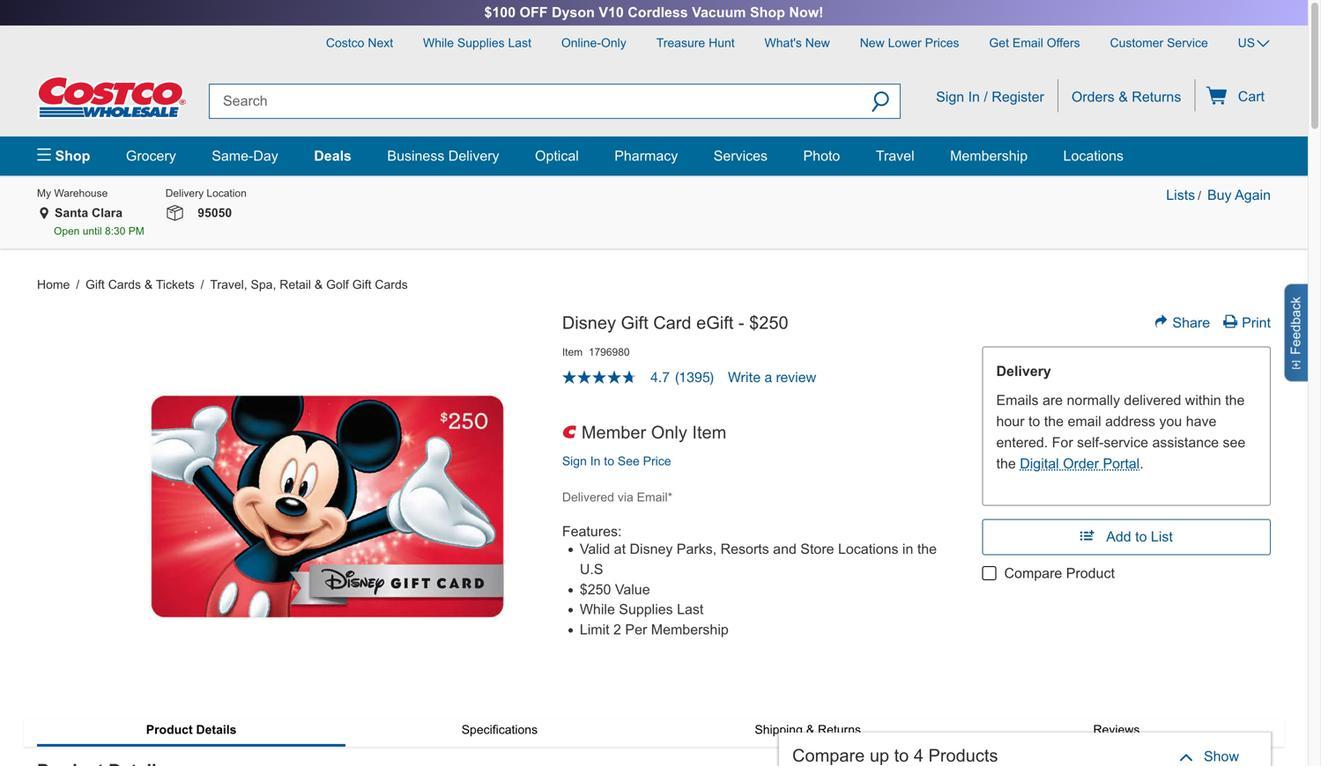 Task type: vqa. For each thing, say whether or not it's contained in the screenshot.
Until
yes



Task type: describe. For each thing, give the bounding box(es) containing it.
pharmacy
[[614, 148, 678, 164]]

tickets
[[156, 278, 195, 292]]

deals
[[314, 148, 352, 164]]

lists link
[[1166, 187, 1195, 203]]

compare for compare up to 4 products
[[792, 746, 865, 766]]

& inside shipping & returns link
[[806, 724, 814, 737]]

shop link
[[37, 136, 106, 176]]

& left tickets
[[144, 278, 153, 292]]

cordless
[[628, 4, 688, 20]]

the down entered.
[[996, 456, 1016, 472]]

grocery link
[[126, 148, 176, 164]]

product inside product details link
[[146, 724, 193, 737]]

the right within
[[1225, 393, 1245, 408]]

emails are normally delivered within the hour to the email address you have entered. for self-service assistance see the
[[996, 393, 1246, 472]]

travel
[[876, 148, 914, 164]]

compare for compare product
[[1004, 566, 1062, 582]]

while inside while supplies last link
[[423, 36, 454, 50]]

gift cards & tickets link
[[86, 278, 198, 292]]

store
[[800, 542, 834, 557]]

off
[[520, 4, 548, 20]]

show button
[[1176, 746, 1244, 767]]

v10
[[599, 4, 624, 20]]

portal
[[1103, 456, 1140, 472]]

share link
[[1154, 315, 1210, 331]]

cart link
[[1195, 79, 1271, 111]]

optical
[[535, 148, 579, 164]]

assistance
[[1152, 435, 1219, 451]]

card
[[653, 313, 691, 333]]

member only item
[[582, 423, 726, 442]]

search image
[[871, 92, 889, 115]]

to inside 'popup button'
[[1135, 529, 1147, 545]]

locations inside main element
[[1063, 148, 1124, 164]]

2 cards from the left
[[375, 278, 408, 292]]

& inside orders & returns link
[[1119, 89, 1128, 105]]

spa,
[[251, 278, 276, 292]]

have
[[1186, 414, 1217, 430]]

are
[[1043, 393, 1063, 408]]

get
[[989, 36, 1009, 50]]

register
[[992, 89, 1044, 105]]

digital
[[1020, 456, 1059, 472]]

delivery inside main element
[[448, 148, 499, 164]]

buy
[[1207, 187, 1232, 203]]

in for /
[[968, 89, 980, 105]]

within
[[1185, 393, 1221, 408]]

1 horizontal spatial item
[[692, 423, 726, 442]]

0 vertical spatial product
[[1066, 566, 1115, 582]]

warehouse
[[54, 187, 108, 199]]

view larger image 1 image
[[133, 313, 522, 703]]

egift
[[696, 313, 734, 333]]

get email offers
[[989, 36, 1080, 50]]

the down are
[[1044, 414, 1064, 430]]

costco us homepage image
[[37, 76, 187, 119]]

2 new from the left
[[860, 36, 885, 50]]

compare up to 4 products
[[792, 746, 998, 766]]

write a review button
[[728, 369, 816, 386]]

costco next
[[326, 36, 393, 50]]

buy again link
[[1207, 187, 1271, 203]]

1 horizontal spatial gift
[[352, 278, 371, 292]]

digital order portal .
[[1020, 456, 1144, 472]]

to inside compare products 'region'
[[894, 746, 909, 766]]

product details link
[[37, 720, 346, 745]]

optical link
[[535, 148, 579, 164]]

disney gift card egift - $250
[[562, 313, 788, 333]]

photo link
[[803, 148, 840, 164]]

last inside features: valid at disney parks, resorts and store locations in the u.s $250 value while supplies last limit 2 per membership
[[677, 602, 704, 618]]

business
[[387, 148, 444, 164]]

1796980
[[589, 346, 630, 358]]

online-only link
[[548, 25, 640, 52]]

travel, spa, retail & golf gift cards link
[[210, 278, 408, 292]]

deals link
[[314, 148, 352, 164]]

entered.
[[996, 435, 1048, 451]]

golf
[[326, 278, 349, 292]]

what's new link
[[751, 25, 843, 52]]

home
[[37, 278, 70, 292]]

via
[[618, 491, 633, 505]]

a
[[765, 369, 772, 386]]

lower
[[888, 36, 922, 50]]

only for online-
[[601, 36, 626, 50]]

to left see
[[604, 455, 614, 468]]

lists
[[1166, 187, 1195, 203]]

us link
[[1225, 25, 1273, 53]]

delivery location
[[165, 187, 247, 199]]

self-
[[1077, 435, 1104, 451]]

print link
[[1223, 315, 1271, 331]]

shop inside main element
[[51, 148, 90, 164]]

item 1796980
[[562, 346, 630, 358]]

-
[[738, 313, 744, 333]]

4.7 (1395)
[[650, 369, 714, 386]]

returns for orders & returns
[[1132, 89, 1181, 105]]

offers
[[1047, 36, 1080, 50]]

locations inside features: valid at disney parks, resorts and store locations in the u.s $250 value while supplies last limit 2 per membership
[[838, 542, 898, 557]]

review
[[776, 369, 816, 386]]

features:
[[562, 524, 622, 540]]

write
[[728, 369, 761, 386]]

while supplies last
[[423, 36, 531, 50]]

email
[[1012, 36, 1043, 50]]

0 vertical spatial $250
[[749, 313, 788, 333]]

delivery for delivery
[[996, 364, 1051, 379]]

add
[[1106, 529, 1131, 545]]

treasure hunt
[[656, 36, 735, 50]]

service
[[1104, 435, 1148, 451]]

get email offers link
[[976, 25, 1093, 52]]

treasure
[[656, 36, 705, 50]]

santa clara open until 8:30 pm
[[54, 206, 144, 237]]

returns for shipping & returns
[[818, 724, 861, 737]]



Task type: locate. For each thing, give the bounding box(es) containing it.
product down add
[[1066, 566, 1115, 582]]

1 horizontal spatial new
[[860, 36, 885, 50]]

specifications link
[[346, 720, 654, 740]]

& left 'golf'
[[315, 278, 323, 292]]

dyson
[[552, 4, 595, 20]]

8:30
[[105, 225, 125, 237]]

supplies inside features: valid at disney parks, resorts and store locations in the u.s $250 value while supplies last limit 2 per membership
[[619, 602, 673, 618]]

compare product
[[1004, 566, 1115, 582]]

0 horizontal spatial item
[[562, 346, 583, 358]]

new lower prices
[[860, 36, 959, 50]]

(1395)
[[675, 369, 714, 386]]

1 horizontal spatial last
[[677, 602, 704, 618]]

santa clara button
[[51, 204, 123, 222]]

membership inside main element
[[950, 148, 1028, 164]]

online-
[[561, 36, 601, 50]]

1 vertical spatial supplies
[[619, 602, 673, 618]]

to left list
[[1135, 529, 1147, 545]]

1 horizontal spatial membership
[[950, 148, 1028, 164]]

0 vertical spatial while
[[423, 36, 454, 50]]

1 horizontal spatial $250
[[749, 313, 788, 333]]

1 vertical spatial product
[[146, 724, 193, 737]]

us
[[1238, 36, 1255, 50]]

costco
[[326, 36, 364, 50]]

business delivery
[[387, 148, 499, 164]]

supplies inside while supplies last link
[[457, 36, 505, 50]]

online-only
[[561, 36, 626, 50]]

compare inside 'region'
[[792, 746, 865, 766]]

gift left card
[[621, 313, 648, 333]]

1 vertical spatial in
[[590, 455, 601, 468]]

1 horizontal spatial disney
[[630, 542, 673, 557]]

to
[[1028, 414, 1040, 430], [604, 455, 614, 468], [1135, 529, 1147, 545], [894, 746, 909, 766]]

products
[[928, 746, 998, 766]]

2 horizontal spatial delivery
[[996, 364, 1051, 379]]

value
[[615, 582, 650, 598]]

home link
[[37, 278, 70, 292]]

santa
[[55, 206, 88, 220]]

0 horizontal spatial $250
[[580, 582, 611, 598]]

until
[[83, 225, 102, 237]]

1 vertical spatial $250
[[580, 582, 611, 598]]

last down off
[[508, 36, 531, 50]]

up
[[870, 746, 889, 766]]

digital order portal link
[[1020, 456, 1140, 472]]

1 horizontal spatial compare
[[1004, 566, 1062, 582]]

cards right 'golf'
[[375, 278, 408, 292]]

0 vertical spatial membership
[[950, 148, 1028, 164]]

membership right per
[[651, 622, 729, 638]]

Search text field
[[209, 84, 861, 119], [209, 84, 861, 119]]

email*
[[637, 491, 673, 505]]

in left see
[[590, 455, 601, 468]]

new down now!
[[805, 36, 830, 50]]

cards
[[108, 278, 141, 292], [375, 278, 408, 292]]

1 vertical spatial last
[[677, 602, 704, 618]]

0 horizontal spatial supplies
[[457, 36, 505, 50]]

.
[[1140, 456, 1144, 472]]

1 new from the left
[[805, 36, 830, 50]]

in for to
[[590, 455, 601, 468]]

4
[[914, 746, 924, 766]]

$100
[[484, 4, 516, 20]]

supplies down the $100
[[457, 36, 505, 50]]

delivery up 95050 button
[[165, 187, 204, 199]]

sign
[[936, 89, 964, 105], [562, 455, 587, 468]]

locations left in
[[838, 542, 898, 557]]

feedback
[[1288, 297, 1303, 355]]

see
[[1223, 435, 1246, 451]]

0 vertical spatial compare
[[1004, 566, 1062, 582]]

only for member
[[651, 423, 687, 442]]

details
[[196, 724, 237, 737]]

1 vertical spatial compare
[[792, 746, 865, 766]]

4.7
[[650, 369, 670, 386]]

1 vertical spatial sign
[[562, 455, 587, 468]]

new lower prices link
[[847, 25, 973, 52]]

only inside "link"
[[601, 36, 626, 50]]

member
[[582, 423, 646, 442]]

0 vertical spatial locations
[[1063, 148, 1124, 164]]

main element
[[37, 136, 1271, 176]]

add to list
[[1106, 529, 1173, 545]]

0 horizontal spatial cards
[[108, 278, 141, 292]]

only up price
[[651, 423, 687, 442]]

sign left /
[[936, 89, 964, 105]]

0 vertical spatial returns
[[1132, 89, 1181, 105]]

last down 'parks,'
[[677, 602, 704, 618]]

$250 down u.s
[[580, 582, 611, 598]]

0 horizontal spatial gift
[[86, 278, 105, 292]]

0 horizontal spatial product
[[146, 724, 193, 737]]

1 cards from the left
[[108, 278, 141, 292]]

new left lower
[[860, 36, 885, 50]]

0 horizontal spatial membership
[[651, 622, 729, 638]]

shop up my warehouse
[[51, 148, 90, 164]]

0 horizontal spatial while
[[423, 36, 454, 50]]

price
[[643, 455, 671, 468]]

2 vertical spatial delivery
[[996, 364, 1051, 379]]

disney up item 1796980
[[562, 313, 616, 333]]

shipping & returns link
[[654, 720, 962, 740]]

in left /
[[968, 89, 980, 105]]

1 vertical spatial locations
[[838, 542, 898, 557]]

business delivery link
[[387, 148, 499, 164]]

0 horizontal spatial last
[[508, 36, 531, 50]]

0 horizontal spatial new
[[805, 36, 830, 50]]

0 horizontal spatial locations
[[838, 542, 898, 557]]

disney right at
[[630, 542, 673, 557]]

reviews link
[[962, 720, 1271, 740]]

features: valid at disney parks, resorts and store locations in the u.s $250 value while supplies last limit 2 per membership
[[562, 524, 937, 638]]

membership down sign in / register
[[950, 148, 1028, 164]]

$250 right -
[[749, 313, 788, 333]]

only down v10
[[601, 36, 626, 50]]

per
[[625, 622, 647, 638]]

my warehouse
[[37, 187, 108, 199]]

1 vertical spatial returns
[[818, 724, 861, 737]]

to right hour
[[1028, 414, 1040, 430]]

what's
[[765, 36, 802, 50]]

0 vertical spatial shop
[[750, 4, 785, 20]]

1 horizontal spatial shop
[[750, 4, 785, 20]]

cards left tickets
[[108, 278, 141, 292]]

the right in
[[917, 542, 937, 557]]

last
[[508, 36, 531, 50], [677, 602, 704, 618]]

shipping
[[755, 724, 803, 737]]

gift right home link
[[86, 278, 105, 292]]

1 horizontal spatial in
[[968, 89, 980, 105]]

last inside while supplies last link
[[508, 36, 531, 50]]

delivery right business
[[448, 148, 499, 164]]

0 vertical spatial sign
[[936, 89, 964, 105]]

orders
[[1072, 89, 1115, 105]]

1 horizontal spatial only
[[651, 423, 687, 442]]

1 horizontal spatial product
[[1066, 566, 1115, 582]]

membership link
[[950, 148, 1028, 164]]

product left details
[[146, 724, 193, 737]]

returns right shipping
[[818, 724, 861, 737]]

2 horizontal spatial gift
[[621, 313, 648, 333]]

list
[[1151, 529, 1173, 545]]

item left 1796980
[[562, 346, 583, 358]]

0 horizontal spatial delivery
[[165, 187, 204, 199]]

prices
[[925, 36, 959, 50]]

delivered
[[1124, 393, 1181, 408]]

while up limit
[[580, 602, 615, 618]]

to inside emails are normally delivered within the hour to the email address you have entered. for self-service assistance see the
[[1028, 414, 1040, 430]]

0 horizontal spatial in
[[590, 455, 601, 468]]

sign up delivered
[[562, 455, 587, 468]]

0 vertical spatial disney
[[562, 313, 616, 333]]

returns down the customer service
[[1132, 89, 1181, 105]]

delivery up emails
[[996, 364, 1051, 379]]

what's new
[[765, 36, 830, 50]]

travel, spa, retail & golf gift cards
[[210, 278, 408, 292]]

while right next
[[423, 36, 454, 50]]

sign for sign in to see price
[[562, 455, 587, 468]]

membership inside features: valid at disney parks, resorts and store locations in the u.s $250 value while supplies last limit 2 per membership
[[651, 622, 729, 638]]

0 vertical spatial only
[[601, 36, 626, 50]]

1 vertical spatial while
[[580, 602, 615, 618]]

locations down 'orders' at top right
[[1063, 148, 1124, 164]]

sign in to see price
[[562, 455, 671, 468]]

0 vertical spatial delivery
[[448, 148, 499, 164]]

email
[[1068, 414, 1101, 430]]

shop up what's
[[750, 4, 785, 20]]

while inside features: valid at disney parks, resorts and store locations in the u.s $250 value while supplies last limit 2 per membership
[[580, 602, 615, 618]]

services
[[714, 148, 768, 164]]

0 vertical spatial last
[[508, 36, 531, 50]]

delivery for delivery location
[[165, 187, 204, 199]]

1 horizontal spatial locations
[[1063, 148, 1124, 164]]

vacuum
[[692, 4, 746, 20]]

services link
[[714, 148, 768, 164]]

& right 'orders' at top right
[[1119, 89, 1128, 105]]

sign for sign in / register
[[936, 89, 964, 105]]

pm
[[128, 225, 144, 237]]

0 horizontal spatial shop
[[51, 148, 90, 164]]

and
[[773, 542, 797, 557]]

1 vertical spatial item
[[692, 423, 726, 442]]

limit
[[580, 622, 610, 638]]

grocery
[[126, 148, 176, 164]]

1 horizontal spatial delivery
[[448, 148, 499, 164]]

$250 inside features: valid at disney parks, resorts and store locations in the u.s $250 value while supplies last limit 2 per membership
[[580, 582, 611, 598]]

for
[[1052, 435, 1073, 451]]

valid
[[580, 542, 610, 557]]

0 vertical spatial item
[[562, 346, 583, 358]]

retail
[[280, 278, 311, 292]]

& right shipping
[[806, 724, 814, 737]]

0 horizontal spatial only
[[601, 36, 626, 50]]

1 vertical spatial only
[[651, 423, 687, 442]]

reviews
[[1093, 724, 1140, 737]]

normally
[[1067, 393, 1120, 408]]

the inside features: valid at disney parks, resorts and store locations in the u.s $250 value while supplies last limit 2 per membership
[[917, 542, 937, 557]]

supplies up per
[[619, 602, 673, 618]]

to left 4
[[894, 746, 909, 766]]

0 vertical spatial in
[[968, 89, 980, 105]]

1 horizontal spatial sign
[[936, 89, 964, 105]]

at
[[614, 542, 626, 557]]

resorts
[[721, 542, 769, 557]]

compare products region
[[779, 733, 1271, 767]]

same-
[[212, 148, 253, 164]]

sign in / register
[[936, 89, 1044, 105]]

u.s
[[580, 562, 603, 578]]

in inside sign in / register link
[[968, 89, 980, 105]]

0 horizontal spatial sign
[[562, 455, 587, 468]]

0 vertical spatial supplies
[[457, 36, 505, 50]]

clara
[[92, 206, 123, 220]]

sign in / register link
[[923, 79, 1057, 112]]

1 horizontal spatial cards
[[375, 278, 408, 292]]

1 vertical spatial membership
[[651, 622, 729, 638]]

1 horizontal spatial while
[[580, 602, 615, 618]]

1 vertical spatial shop
[[51, 148, 90, 164]]

item down (1395)
[[692, 423, 726, 442]]

gift right 'golf'
[[352, 278, 371, 292]]

0 horizontal spatial returns
[[818, 724, 861, 737]]

0 horizontal spatial disney
[[562, 313, 616, 333]]

delivered via email*
[[562, 491, 673, 505]]

the
[[1225, 393, 1245, 408], [1044, 414, 1064, 430], [996, 456, 1016, 472], [917, 542, 937, 557]]

parks,
[[677, 542, 717, 557]]

emails
[[996, 393, 1039, 408]]

95050 button
[[185, 204, 241, 222]]

now!
[[789, 4, 824, 20]]

costco next link
[[313, 25, 406, 52]]

95050
[[198, 206, 232, 220]]

locations link
[[1063, 148, 1124, 164]]

1 vertical spatial disney
[[630, 542, 673, 557]]

1 vertical spatial delivery
[[165, 187, 204, 199]]

1 horizontal spatial returns
[[1132, 89, 1181, 105]]

disney inside features: valid at disney parks, resorts and store locations in the u.s $250 value while supplies last limit 2 per membership
[[630, 542, 673, 557]]

1 horizontal spatial supplies
[[619, 602, 673, 618]]

0 horizontal spatial compare
[[792, 746, 865, 766]]



